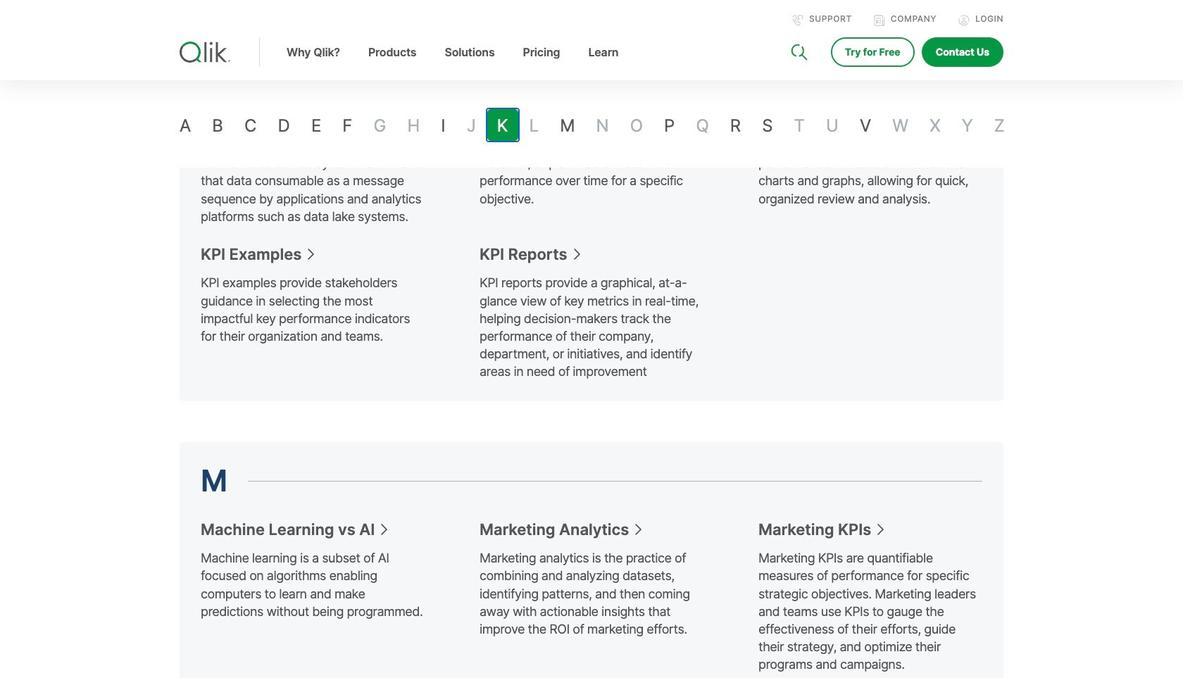Task type: describe. For each thing, give the bounding box(es) containing it.
company image
[[874, 15, 886, 26]]

login image
[[959, 15, 971, 26]]



Task type: vqa. For each thing, say whether or not it's contained in the screenshot.
adapts
no



Task type: locate. For each thing, give the bounding box(es) containing it.
qlik image
[[180, 42, 230, 63]]

support image
[[793, 15, 804, 26]]



